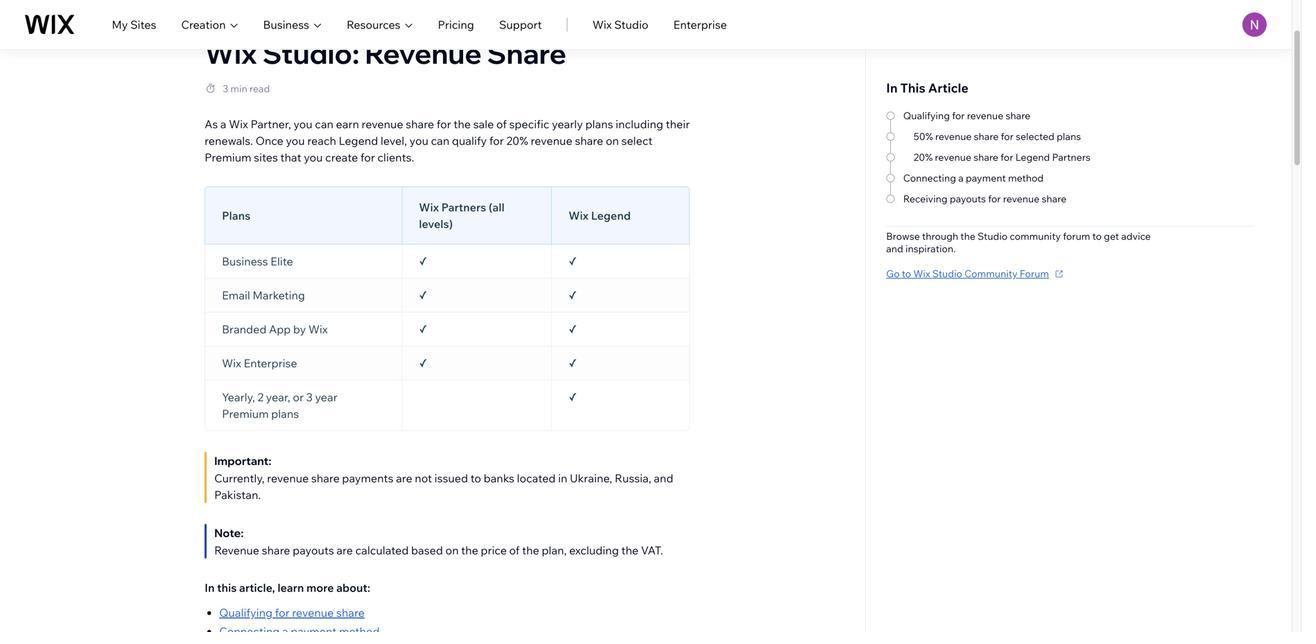 Task type: describe. For each thing, give the bounding box(es) containing it.
for left sale at the top of page
[[437, 117, 451, 131]]

are inside note: revenue share payouts are calculated based on the price of the plan, excluding the vat.
[[337, 544, 353, 558]]

revenue down the learn
[[292, 606, 334, 620]]

0 vertical spatial can
[[315, 117, 334, 131]]

the inside browse through the studio community forum to get advice and inspiration.
[[961, 230, 976, 242]]

based
[[411, 544, 443, 558]]

share up selected
[[1006, 110, 1031, 122]]

marketing
[[253, 289, 305, 302]]

price
[[481, 544, 507, 558]]

1 vertical spatial can
[[431, 134, 450, 148]]

0 vertical spatial partners
[[1053, 151, 1091, 163]]

my
[[112, 18, 128, 32]]

for down article at top right
[[953, 110, 965, 122]]

revenue right the 50%
[[936, 130, 972, 143]]

partner,
[[251, 117, 291, 131]]

russia,
[[615, 472, 652, 486]]

share inside important: currently, revenue share payments are not issued to banks located in ukraine, russia, and pakistan.
[[311, 472, 340, 486]]

app
[[269, 323, 291, 336]]

plan,
[[542, 544, 567, 558]]

year,
[[266, 391, 291, 404]]

browse through the studio community forum to get advice and inspiration.
[[887, 230, 1152, 255]]

once
[[256, 134, 284, 148]]

connecting a payment method
[[904, 172, 1044, 184]]

my sites link
[[112, 16, 156, 33]]

50% revenue share for selected plans
[[914, 130, 1082, 143]]

go to wix studio community forum link
[[887, 268, 1066, 280]]

yearly,
[[222, 391, 255, 404]]

qualifying for revenue share link
[[219, 606, 365, 620]]

banks
[[484, 472, 515, 486]]

business button
[[263, 16, 322, 33]]

1 horizontal spatial revenue
[[365, 36, 482, 71]]

my sites
[[112, 18, 156, 32]]

have more questions?
[[887, 206, 1020, 221]]

share up payment
[[974, 151, 999, 163]]

0 horizontal spatial enterprise
[[244, 357, 297, 370]]

wix inside wix partners (all levels)
[[419, 200, 439, 214]]

profile image image
[[1243, 12, 1268, 37]]

sites
[[254, 151, 278, 164]]

questions?
[[954, 206, 1020, 221]]

level,
[[381, 134, 407, 148]]

qualify
[[452, 134, 487, 148]]

wix enterprise
[[222, 357, 297, 370]]

pricing
[[438, 18, 474, 32]]

this
[[217, 581, 237, 595]]

share down about:
[[336, 606, 365, 620]]

the left price
[[461, 544, 479, 558]]

article,
[[239, 581, 275, 595]]

elite
[[271, 255, 293, 268]]

vat.
[[641, 544, 663, 558]]

legend inside as a wix partner, you can earn revenue share for the sale of specific yearly plans including their renewals. once you reach legend level, you can qualify for 20% revenue share on select premium sites that you create for clients.
[[339, 134, 378, 148]]

about:
[[337, 581, 370, 595]]

revenue inside note: revenue share payouts are calculated based on the price of the plan, excluding the vat.
[[214, 544, 259, 558]]

revenue down "method"
[[1004, 193, 1040, 205]]

1 vertical spatial to
[[902, 268, 912, 280]]

share down "method"
[[1042, 193, 1067, 205]]

payments
[[342, 472, 394, 486]]

in for in this article, learn more about:
[[205, 581, 215, 595]]

email marketing
[[222, 289, 305, 302]]

plans
[[222, 209, 251, 223]]

business elite
[[222, 255, 293, 268]]

2
[[258, 391, 264, 404]]

you right level,
[[410, 134, 429, 148]]

read
[[250, 83, 270, 95]]

reach
[[308, 134, 336, 148]]

wix studio: revenue share
[[205, 36, 567, 71]]

the left plan,
[[522, 544, 540, 558]]

for right create
[[361, 151, 375, 164]]

20% inside as a wix partner, you can earn revenue share for the sale of specific yearly plans including their renewals. once you reach legend level, you can qualify for 20% revenue share on select premium sites that you create for clients.
[[507, 134, 529, 148]]

support link
[[499, 16, 542, 33]]

0 vertical spatial studio
[[615, 18, 649, 32]]

creation button
[[181, 16, 238, 33]]

wix legend
[[569, 209, 631, 223]]

plans inside the yearly, 2 year, or 3 year premium plans
[[271, 407, 299, 421]]

2 horizontal spatial plans
[[1057, 130, 1082, 143]]

a for wix
[[220, 117, 227, 131]]

learn
[[278, 581, 304, 595]]

in this article, learn more about:
[[205, 581, 370, 595]]

1 vertical spatial legend
[[1016, 151, 1051, 163]]

ukraine,
[[570, 472, 613, 486]]

revenue up level,
[[362, 117, 404, 131]]

3 min read
[[223, 83, 270, 95]]

to inside browse through the studio community forum to get advice and inspiration.
[[1093, 230, 1102, 242]]

select
[[622, 134, 653, 148]]

levels)
[[419, 217, 453, 231]]

as
[[205, 117, 218, 131]]

get
[[1105, 230, 1120, 242]]

50%
[[914, 130, 934, 143]]

sale
[[474, 117, 494, 131]]

and inside browse through the studio community forum to get advice and inspiration.
[[887, 243, 904, 255]]

not
[[415, 472, 432, 486]]

wix studio
[[593, 18, 649, 32]]

pricing link
[[438, 16, 474, 33]]

branded
[[222, 323, 267, 336]]

note:
[[214, 527, 244, 540]]

support
[[499, 18, 542, 32]]

1 horizontal spatial more
[[920, 206, 951, 221]]

of inside as a wix partner, you can earn revenue share for the sale of specific yearly plans including their renewals. once you reach legend level, you can qualify for 20% revenue share on select premium sites that you create for clients.
[[497, 117, 507, 131]]

article
[[929, 80, 969, 96]]

1 vertical spatial more
[[307, 581, 334, 595]]

go to wix studio community forum
[[887, 268, 1050, 280]]

in
[[558, 472, 568, 486]]

and inside important: currently, revenue share payments are not issued to banks located in ukraine, russia, and pakistan.
[[654, 472, 674, 486]]

specific
[[510, 117, 550, 131]]

excluding
[[570, 544, 619, 558]]

resources
[[347, 18, 401, 32]]

studio:
[[263, 36, 360, 71]]

wix partners (all levels)
[[419, 200, 505, 231]]



Task type: vqa. For each thing, say whether or not it's contained in the screenshot.
the the in Pre-Designed Templates Are Those That Already Include Sample Content, Color Themes, Galleries, Inner Pages And Built-In Business Features. This Helps To Provide You With Design Foundations, Guidance And Useful Features From The Start - So That You Can Get Your Site Online As Fast As Possible.
no



Task type: locate. For each thing, give the bounding box(es) containing it.
qualifying for revenue share down article at top right
[[904, 110, 1031, 122]]

a inside as a wix partner, you can earn revenue share for the sale of specific yearly plans including their renewals. once you reach legend level, you can qualify for 20% revenue share on select premium sites that you create for clients.
[[220, 117, 227, 131]]

2 vertical spatial studio
[[933, 268, 963, 280]]

0 horizontal spatial qualifying
[[219, 606, 273, 620]]

important: currently, revenue share payments are not issued to banks located in ukraine, russia, and pakistan.
[[214, 454, 674, 502]]

yearly, 2 year, or 3 year premium plans
[[222, 391, 338, 421]]

in
[[887, 80, 898, 96], [205, 581, 215, 595]]

are left calculated
[[337, 544, 353, 558]]

0 horizontal spatial 20%
[[507, 134, 529, 148]]

are inside important: currently, revenue share payments are not issued to banks located in ukraine, russia, and pakistan.
[[396, 472, 413, 486]]

studio for go to wix studio community forum
[[933, 268, 963, 280]]

share up 20% revenue share for legend partners
[[974, 130, 999, 143]]

studio
[[615, 18, 649, 32], [978, 230, 1008, 242], [933, 268, 963, 280]]

1 horizontal spatial 20%
[[914, 151, 933, 163]]

the down the 'have more questions?'
[[961, 230, 976, 242]]

0 horizontal spatial can
[[315, 117, 334, 131]]

1 vertical spatial revenue
[[214, 544, 259, 558]]

0 vertical spatial legend
[[339, 134, 378, 148]]

1 horizontal spatial qualifying for revenue share
[[904, 110, 1031, 122]]

revenue up 50% revenue share for selected plans
[[968, 110, 1004, 122]]

1 horizontal spatial of
[[510, 544, 520, 558]]

0 horizontal spatial on
[[446, 544, 459, 558]]

this
[[901, 80, 926, 96]]

share down yearly
[[575, 134, 604, 148]]

renewals.
[[205, 134, 253, 148]]

1 horizontal spatial to
[[902, 268, 912, 280]]

located
[[517, 472, 556, 486]]

in for in this article
[[887, 80, 898, 96]]

1 vertical spatial premium
[[222, 407, 269, 421]]

20%
[[507, 134, 529, 148], [914, 151, 933, 163]]

3 right or
[[306, 391, 313, 404]]

studio inside browse through the studio community forum to get advice and inspiration.
[[978, 230, 1008, 242]]

2 horizontal spatial studio
[[978, 230, 1008, 242]]

for down 50% revenue share for selected plans
[[1001, 151, 1014, 163]]

0 horizontal spatial a
[[220, 117, 227, 131]]

or
[[293, 391, 304, 404]]

3
[[223, 83, 228, 95], [306, 391, 313, 404]]

for up 20% revenue share for legend partners
[[1002, 130, 1014, 143]]

are left not
[[396, 472, 413, 486]]

email
[[222, 289, 250, 302]]

browse
[[887, 230, 920, 242]]

inspiration.
[[906, 243, 956, 255]]

more down receiving
[[920, 206, 951, 221]]

business
[[263, 18, 309, 32], [222, 255, 268, 268]]

1 vertical spatial in
[[205, 581, 215, 595]]

1 horizontal spatial studio
[[933, 268, 963, 280]]

1 horizontal spatial 3
[[306, 391, 313, 404]]

enterprise
[[674, 18, 727, 32], [244, 357, 297, 370]]

plans
[[586, 117, 614, 131], [1057, 130, 1082, 143], [271, 407, 299, 421]]

✓
[[419, 255, 428, 268], [569, 255, 577, 268], [419, 289, 428, 302], [569, 289, 577, 302], [419, 323, 428, 336], [569, 323, 577, 336], [419, 357, 428, 370], [569, 357, 577, 370], [569, 391, 577, 404]]

including
[[616, 117, 664, 131]]

forum
[[1064, 230, 1091, 242]]

1 vertical spatial are
[[337, 544, 353, 558]]

(all
[[489, 200, 505, 214]]

and down browse
[[887, 243, 904, 255]]

0 vertical spatial premium
[[205, 151, 252, 164]]

studio down questions?
[[978, 230, 1008, 242]]

community
[[965, 268, 1018, 280]]

1 vertical spatial a
[[959, 172, 964, 184]]

resources button
[[347, 16, 413, 33]]

qualifying down article, at the left bottom of page
[[219, 606, 273, 620]]

for
[[953, 110, 965, 122], [437, 117, 451, 131], [1002, 130, 1014, 143], [490, 134, 504, 148], [361, 151, 375, 164], [1001, 151, 1014, 163], [989, 193, 1002, 205], [275, 606, 290, 620]]

for down sale at the top of page
[[490, 134, 504, 148]]

studio down inspiration.
[[933, 268, 963, 280]]

go
[[887, 268, 900, 280]]

qualifying up the 50%
[[904, 110, 950, 122]]

clients.
[[378, 151, 414, 164]]

in left 'this'
[[887, 80, 898, 96]]

0 vertical spatial qualifying for revenue share
[[904, 110, 1031, 122]]

on inside as a wix partner, you can earn revenue share for the sale of specific yearly plans including their renewals. once you reach legend level, you can qualify for 20% revenue share on select premium sites that you create for clients.
[[606, 134, 619, 148]]

1 vertical spatial studio
[[978, 230, 1008, 242]]

that
[[281, 151, 302, 164]]

1 vertical spatial business
[[222, 255, 268, 268]]

20% down specific
[[507, 134, 529, 148]]

selected
[[1016, 130, 1055, 143]]

0 horizontal spatial revenue
[[214, 544, 259, 558]]

1 horizontal spatial plans
[[586, 117, 614, 131]]

0 vertical spatial revenue
[[365, 36, 482, 71]]

20% revenue share for legend partners
[[914, 151, 1091, 163]]

of right price
[[510, 544, 520, 558]]

share inside note: revenue share payouts are calculated based on the price of the plan, excluding the vat.
[[262, 544, 290, 558]]

calculated
[[356, 544, 409, 558]]

20% down the 50%
[[914, 151, 933, 163]]

share up in this article, learn more about:
[[262, 544, 290, 558]]

more right the learn
[[307, 581, 334, 595]]

1 horizontal spatial are
[[396, 472, 413, 486]]

payouts up the learn
[[293, 544, 334, 558]]

1 horizontal spatial can
[[431, 134, 450, 148]]

1 horizontal spatial a
[[959, 172, 964, 184]]

you up reach
[[294, 117, 313, 131]]

0 vertical spatial 20%
[[507, 134, 529, 148]]

1 horizontal spatial qualifying
[[904, 110, 950, 122]]

issued
[[435, 472, 468, 486]]

0 horizontal spatial and
[[654, 472, 674, 486]]

the up qualify in the top of the page
[[454, 117, 471, 131]]

0 vertical spatial enterprise
[[674, 18, 727, 32]]

0 vertical spatial of
[[497, 117, 507, 131]]

through
[[923, 230, 959, 242]]

yearly
[[552, 117, 583, 131]]

0 horizontal spatial 3
[[223, 83, 228, 95]]

0 vertical spatial in
[[887, 80, 898, 96]]

you up that
[[286, 134, 305, 148]]

0 vertical spatial are
[[396, 472, 413, 486]]

for up questions?
[[989, 193, 1002, 205]]

the inside as a wix partner, you can earn revenue share for the sale of specific yearly plans including their renewals. once you reach legend level, you can qualify for 20% revenue share on select premium sites that you create for clients.
[[454, 117, 471, 131]]

1 vertical spatial qualifying for revenue share
[[219, 606, 365, 620]]

advice
[[1122, 230, 1152, 242]]

share up level,
[[406, 117, 434, 131]]

3 left min
[[223, 83, 228, 95]]

a for payment
[[959, 172, 964, 184]]

share
[[1006, 110, 1031, 122], [406, 117, 434, 131], [974, 130, 999, 143], [575, 134, 604, 148], [974, 151, 999, 163], [1042, 193, 1067, 205], [311, 472, 340, 486], [262, 544, 290, 558], [336, 606, 365, 620]]

in this article
[[887, 80, 969, 96]]

1 vertical spatial and
[[654, 472, 674, 486]]

0 horizontal spatial payouts
[[293, 544, 334, 558]]

payouts inside note: revenue share payouts are calculated based on the price of the plan, excluding the vat.
[[293, 544, 334, 558]]

of
[[497, 117, 507, 131], [510, 544, 520, 558]]

business up email
[[222, 255, 268, 268]]

1 vertical spatial enterprise
[[244, 357, 297, 370]]

can up reach
[[315, 117, 334, 131]]

premium down renewals.
[[205, 151, 252, 164]]

to left "get"
[[1093, 230, 1102, 242]]

1 horizontal spatial partners
[[1053, 151, 1091, 163]]

0 horizontal spatial more
[[307, 581, 334, 595]]

plans right selected
[[1057, 130, 1082, 143]]

qualifying for revenue share down the learn
[[219, 606, 365, 620]]

revenue down pricing link
[[365, 36, 482, 71]]

premium inside as a wix partner, you can earn revenue share for the sale of specific yearly plans including their renewals. once you reach legend level, you can qualify for 20% revenue share on select premium sites that you create for clients.
[[205, 151, 252, 164]]

0 horizontal spatial partners
[[442, 200, 487, 214]]

studio for browse through the studio community forum to get advice and inspiration.
[[978, 230, 1008, 242]]

more
[[920, 206, 951, 221], [307, 581, 334, 595]]

0 vertical spatial and
[[887, 243, 904, 255]]

min
[[231, 83, 247, 95]]

partners inside wix partners (all levels)
[[442, 200, 487, 214]]

in left this
[[205, 581, 215, 595]]

on inside note: revenue share payouts are calculated based on the price of the plan, excluding the vat.
[[446, 544, 459, 558]]

their
[[666, 117, 690, 131]]

1 vertical spatial of
[[510, 544, 520, 558]]

0 horizontal spatial to
[[471, 472, 481, 486]]

0 vertical spatial on
[[606, 134, 619, 148]]

for down in this article, learn more about:
[[275, 606, 290, 620]]

on left 'select'
[[606, 134, 619, 148]]

0 vertical spatial to
[[1093, 230, 1102, 242]]

revenue inside important: currently, revenue share payments are not issued to banks located in ukraine, russia, and pakistan.
[[267, 472, 309, 486]]

studio left enterprise link
[[615, 18, 649, 32]]

plans right yearly
[[586, 117, 614, 131]]

1 vertical spatial qualifying
[[219, 606, 273, 620]]

1 horizontal spatial enterprise
[[674, 18, 727, 32]]

0 vertical spatial a
[[220, 117, 227, 131]]

business for business elite
[[222, 255, 268, 268]]

forum
[[1020, 268, 1050, 280]]

creation
[[181, 18, 226, 32]]

1 vertical spatial partners
[[442, 200, 487, 214]]

1 horizontal spatial in
[[887, 80, 898, 96]]

of inside note: revenue share payouts are calculated based on the price of the plan, excluding the vat.
[[510, 544, 520, 558]]

you down reach
[[304, 151, 323, 164]]

0 horizontal spatial legend
[[339, 134, 378, 148]]

0 horizontal spatial plans
[[271, 407, 299, 421]]

branded app by wix
[[222, 323, 328, 336]]

0 horizontal spatial are
[[337, 544, 353, 558]]

premium
[[205, 151, 252, 164], [222, 407, 269, 421]]

1 vertical spatial payouts
[[293, 544, 334, 558]]

partners up the levels)
[[442, 200, 487, 214]]

community
[[1010, 230, 1062, 242]]

year
[[315, 391, 338, 404]]

are
[[396, 472, 413, 486], [337, 544, 353, 558]]

2 horizontal spatial to
[[1093, 230, 1102, 242]]

premium inside the yearly, 2 year, or 3 year premium plans
[[222, 407, 269, 421]]

revenue down the important:
[[267, 472, 309, 486]]

enterprise link
[[674, 16, 727, 33]]

a left payment
[[959, 172, 964, 184]]

to right go
[[902, 268, 912, 280]]

sites
[[130, 18, 156, 32]]

wix studio link
[[593, 16, 649, 33]]

revenue down note:
[[214, 544, 259, 558]]

important:
[[214, 454, 272, 468]]

2 horizontal spatial legend
[[1016, 151, 1051, 163]]

0 vertical spatial qualifying
[[904, 110, 950, 122]]

and right russia,
[[654, 472, 674, 486]]

to
[[1093, 230, 1102, 242], [902, 268, 912, 280], [471, 472, 481, 486]]

on right based
[[446, 544, 459, 558]]

1 horizontal spatial and
[[887, 243, 904, 255]]

business inside dropdown button
[[263, 18, 309, 32]]

0 horizontal spatial studio
[[615, 18, 649, 32]]

0 vertical spatial 3
[[223, 83, 228, 95]]

to left banks
[[471, 472, 481, 486]]

business for business
[[263, 18, 309, 32]]

plans down year,
[[271, 407, 299, 421]]

connecting
[[904, 172, 957, 184]]

1 vertical spatial 3
[[306, 391, 313, 404]]

payouts up the 'have more questions?'
[[950, 193, 987, 205]]

1 horizontal spatial legend
[[591, 209, 631, 223]]

method
[[1009, 172, 1044, 184]]

share
[[487, 36, 567, 71]]

3 inside the yearly, 2 year, or 3 year premium plans
[[306, 391, 313, 404]]

of right sale at the top of page
[[497, 117, 507, 131]]

premium down yearly, on the left of page
[[222, 407, 269, 421]]

revenue down yearly
[[531, 134, 573, 148]]

receiving payouts for revenue share
[[904, 193, 1067, 205]]

plans inside as a wix partner, you can earn revenue share for the sale of specific yearly plans including their renewals. once you reach legend level, you can qualify for 20% revenue share on select premium sites that you create for clients.
[[586, 117, 614, 131]]

1 horizontal spatial payouts
[[950, 193, 987, 205]]

qualifying
[[904, 110, 950, 122], [219, 606, 273, 620]]

0 vertical spatial more
[[920, 206, 951, 221]]

0 horizontal spatial in
[[205, 581, 215, 595]]

a
[[220, 117, 227, 131], [959, 172, 964, 184]]

revenue up connecting a payment method
[[935, 151, 972, 163]]

a right as
[[220, 117, 227, 131]]

2 vertical spatial legend
[[591, 209, 631, 223]]

business up studio:
[[263, 18, 309, 32]]

1 vertical spatial 20%
[[914, 151, 933, 163]]

payment
[[966, 172, 1007, 184]]

earn
[[336, 117, 359, 131]]

1 vertical spatial on
[[446, 544, 459, 558]]

the left "vat."
[[622, 544, 639, 558]]

1 horizontal spatial on
[[606, 134, 619, 148]]

partners down selected
[[1053, 151, 1091, 163]]

0 horizontal spatial of
[[497, 117, 507, 131]]

0 horizontal spatial qualifying for revenue share
[[219, 606, 365, 620]]

receiving
[[904, 193, 948, 205]]

0 vertical spatial payouts
[[950, 193, 987, 205]]

0 vertical spatial business
[[263, 18, 309, 32]]

to inside important: currently, revenue share payments are not issued to banks located in ukraine, russia, and pakistan.
[[471, 472, 481, 486]]

share left the payments
[[311, 472, 340, 486]]

can left qualify in the top of the page
[[431, 134, 450, 148]]

revenue
[[968, 110, 1004, 122], [362, 117, 404, 131], [936, 130, 972, 143], [531, 134, 573, 148], [935, 151, 972, 163], [1004, 193, 1040, 205], [267, 472, 309, 486], [292, 606, 334, 620]]

have
[[887, 206, 917, 221]]

wix inside as a wix partner, you can earn revenue share for the sale of specific yearly plans including their renewals. once you reach legend level, you can qualify for 20% revenue share on select premium sites that you create for clients.
[[229, 117, 248, 131]]

2 vertical spatial to
[[471, 472, 481, 486]]



